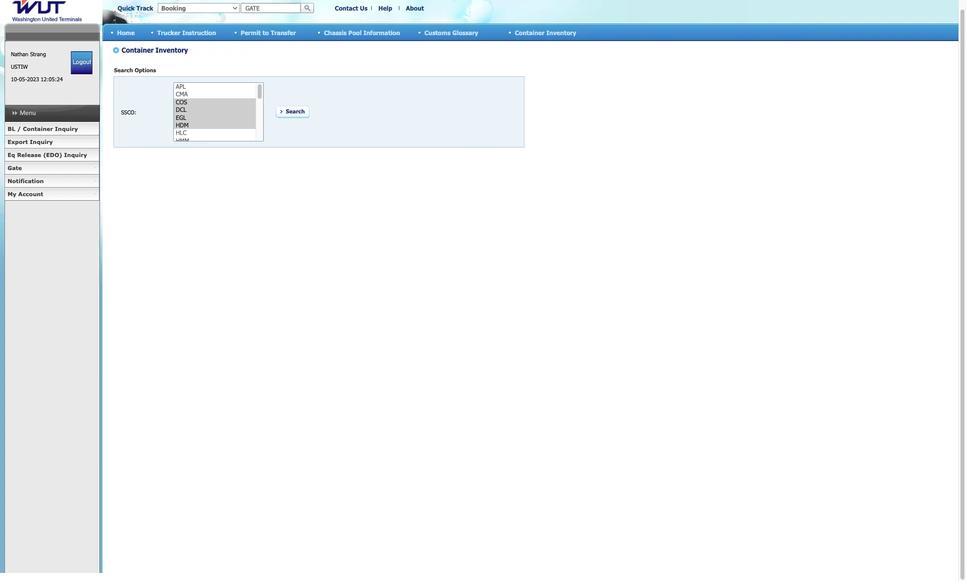 Task type: vqa. For each thing, say whether or not it's contained in the screenshot.
Logon's Id
no



Task type: describe. For each thing, give the bounding box(es) containing it.
export inquiry link
[[5, 136, 99, 149]]

gate link
[[5, 162, 99, 175]]

quick track
[[118, 5, 153, 12]]

my
[[8, 191, 16, 197]]

12:05:24
[[41, 76, 63, 82]]

bl / container inquiry
[[8, 126, 78, 132]]

us
[[360, 5, 368, 12]]

glossary
[[452, 29, 478, 36]]

my account
[[8, 191, 43, 197]]

trucker
[[157, 29, 180, 36]]

login image
[[71, 51, 93, 74]]

customs glossary
[[425, 29, 478, 36]]

home
[[117, 29, 135, 36]]

container inventory
[[515, 29, 576, 36]]

trucker instruction
[[157, 29, 216, 36]]

inquiry for (edo)
[[64, 152, 87, 158]]

chassis pool information
[[324, 29, 400, 36]]

track
[[136, 5, 153, 12]]

inventory
[[546, 29, 576, 36]]

ustiw
[[11, 63, 28, 70]]

/
[[17, 126, 21, 132]]

transfer
[[271, 29, 296, 36]]

export inquiry
[[8, 139, 53, 145]]

notification
[[8, 178, 44, 184]]

quick
[[118, 5, 135, 12]]

contact
[[335, 5, 358, 12]]

2023
[[27, 76, 39, 82]]

release
[[17, 152, 41, 158]]

eq release (edo) inquiry
[[8, 152, 87, 158]]

contact us
[[335, 5, 368, 12]]

export
[[8, 139, 28, 145]]

help link
[[379, 5, 392, 12]]

strang
[[30, 51, 46, 57]]



Task type: locate. For each thing, give the bounding box(es) containing it.
inquiry inside the bl / container inquiry link
[[55, 126, 78, 132]]

account
[[18, 191, 43, 197]]

0 vertical spatial inquiry
[[55, 126, 78, 132]]

permit
[[241, 29, 261, 36]]

container
[[515, 29, 545, 36], [23, 126, 53, 132]]

inquiry inside export inquiry link
[[30, 139, 53, 145]]

nathan strang
[[11, 51, 46, 57]]

eq release (edo) inquiry link
[[5, 149, 99, 162]]

contact us link
[[335, 5, 368, 12]]

1 horizontal spatial container
[[515, 29, 545, 36]]

nathan
[[11, 51, 28, 57]]

notification link
[[5, 175, 99, 188]]

about link
[[406, 5, 424, 12]]

05-
[[19, 76, 27, 82]]

information
[[363, 29, 400, 36]]

1 vertical spatial container
[[23, 126, 53, 132]]

(edo)
[[43, 152, 62, 158]]

inquiry up export inquiry link
[[55, 126, 78, 132]]

inquiry for container
[[55, 126, 78, 132]]

inquiry right (edo)
[[64, 152, 87, 158]]

customs
[[425, 29, 451, 36]]

bl / container inquiry link
[[5, 123, 99, 136]]

instruction
[[182, 29, 216, 36]]

inquiry inside eq release (edo) inquiry link
[[64, 152, 87, 158]]

bl
[[8, 126, 15, 132]]

container up export inquiry
[[23, 126, 53, 132]]

10-
[[11, 76, 19, 82]]

0 horizontal spatial container
[[23, 126, 53, 132]]

pool
[[348, 29, 362, 36]]

my account link
[[5, 188, 99, 201]]

chassis
[[324, 29, 347, 36]]

help
[[379, 5, 392, 12]]

to
[[263, 29, 269, 36]]

inquiry down bl / container inquiry
[[30, 139, 53, 145]]

about
[[406, 5, 424, 12]]

permit to transfer
[[241, 29, 296, 36]]

eq
[[8, 152, 15, 158]]

10-05-2023 12:05:24
[[11, 76, 63, 82]]

2 vertical spatial inquiry
[[64, 152, 87, 158]]

container left inventory
[[515, 29, 545, 36]]

gate
[[8, 165, 22, 171]]

inquiry
[[55, 126, 78, 132], [30, 139, 53, 145], [64, 152, 87, 158]]

0 vertical spatial container
[[515, 29, 545, 36]]

1 vertical spatial inquiry
[[30, 139, 53, 145]]

None text field
[[241, 3, 301, 13]]



